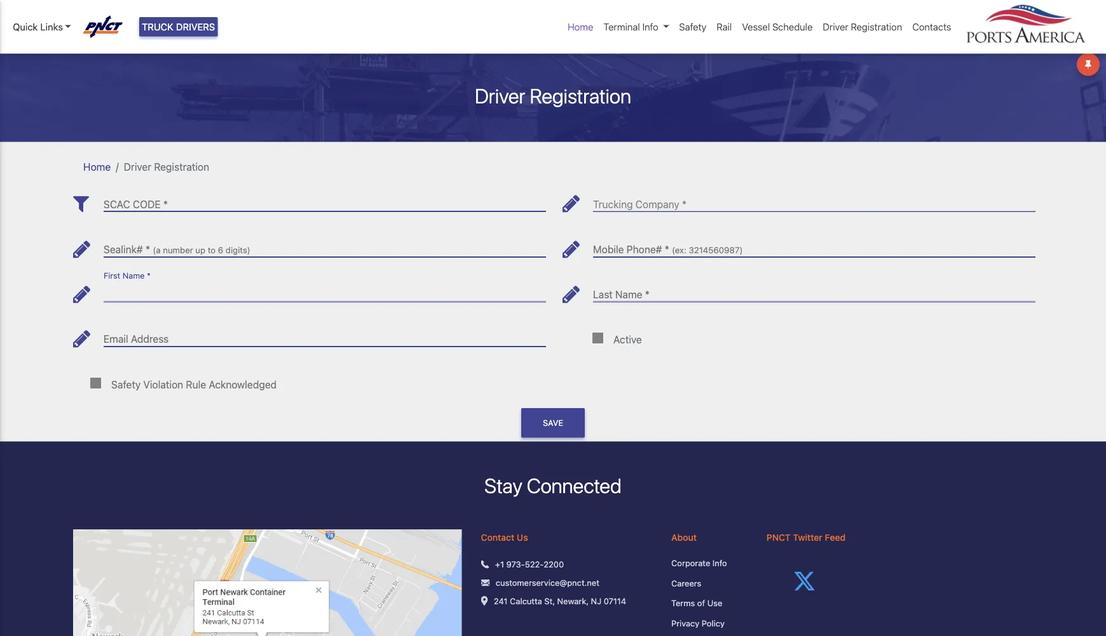 Task type: locate. For each thing, give the bounding box(es) containing it.
corporate info link
[[671, 558, 747, 570]]

973-
[[506, 560, 525, 569]]

safety violation rule acknowledged
[[111, 379, 277, 391]]

rule
[[186, 379, 206, 391]]

1 horizontal spatial driver
[[475, 84, 525, 108]]

safety link
[[674, 15, 711, 39]]

save
[[543, 419, 563, 428]]

* for last name *
[[645, 289, 650, 301]]

1 vertical spatial info
[[712, 559, 727, 568]]

1 vertical spatial registration
[[530, 84, 631, 108]]

0 vertical spatial name
[[123, 271, 145, 281]]

0 vertical spatial home link
[[563, 15, 598, 39]]

trucking
[[593, 198, 633, 210]]

info up careers link
[[712, 559, 727, 568]]

1 horizontal spatial safety
[[679, 21, 706, 32]]

1 horizontal spatial name
[[615, 289, 642, 301]]

name right first in the left top of the page
[[123, 271, 145, 281]]

scac
[[104, 198, 130, 210]]

home link up scac
[[83, 161, 111, 173]]

truck drivers
[[142, 21, 215, 32]]

calcutta
[[510, 597, 542, 606]]

terms
[[671, 599, 695, 608]]

* left (ex:
[[665, 244, 669, 256]]

* right last
[[645, 289, 650, 301]]

home left terminal
[[568, 21, 593, 32]]

* right first in the left top of the page
[[147, 271, 151, 281]]

home up scac
[[83, 161, 111, 173]]

1 vertical spatial home
[[83, 161, 111, 173]]

company
[[636, 198, 679, 210]]

0 horizontal spatial safety
[[111, 379, 141, 391]]

links
[[40, 21, 63, 32]]

* for first name *
[[147, 271, 151, 281]]

None text field
[[104, 234, 546, 257]]

* right company
[[682, 198, 687, 210]]

mobile
[[593, 244, 624, 256]]

* left the (a
[[146, 244, 150, 256]]

stay connected
[[484, 474, 622, 498]]

name for first
[[123, 271, 145, 281]]

info for corporate info
[[712, 559, 727, 568]]

schedule
[[772, 21, 813, 32]]

quick
[[13, 21, 38, 32]]

1 vertical spatial home link
[[83, 161, 111, 173]]

driver registration
[[823, 21, 902, 32], [475, 84, 631, 108], [124, 161, 209, 173]]

name right last
[[615, 289, 642, 301]]

safety for safety violation rule acknowledged
[[111, 379, 141, 391]]

0 horizontal spatial home
[[83, 161, 111, 173]]

active
[[613, 334, 642, 346]]

0 horizontal spatial info
[[642, 21, 658, 32]]

info right terminal
[[642, 21, 658, 32]]

rail link
[[711, 15, 737, 39]]

safety left the rail link
[[679, 21, 706, 32]]

sealink# * (a number up to 6 digits)
[[104, 244, 250, 256]]

contacts link
[[907, 15, 956, 39]]

terminal info link
[[598, 15, 674, 39]]

terminal info
[[603, 21, 658, 32]]

info
[[642, 21, 658, 32], [712, 559, 727, 568]]

safety for safety
[[679, 21, 706, 32]]

*
[[163, 198, 168, 210], [682, 198, 687, 210], [146, 244, 150, 256], [665, 244, 669, 256], [147, 271, 151, 281], [645, 289, 650, 301]]

1 vertical spatial safety
[[111, 379, 141, 391]]

2 vertical spatial driver
[[124, 161, 151, 173]]

home
[[568, 21, 593, 32], [83, 161, 111, 173]]

2 horizontal spatial registration
[[851, 21, 902, 32]]

0 horizontal spatial registration
[[154, 161, 209, 173]]

name for last
[[615, 289, 642, 301]]

Email Address text field
[[104, 324, 546, 347]]

feed
[[825, 533, 846, 543]]

1 horizontal spatial home
[[568, 21, 593, 32]]

info inside 'link'
[[712, 559, 727, 568]]

home link
[[563, 15, 598, 39], [83, 161, 111, 173]]

* right code
[[163, 198, 168, 210]]

contacts
[[912, 21, 951, 32]]

0 horizontal spatial home link
[[83, 161, 111, 173]]

2 horizontal spatial driver
[[823, 21, 848, 32]]

0 horizontal spatial name
[[123, 271, 145, 281]]

safety
[[679, 21, 706, 32], [111, 379, 141, 391]]

pnct twitter feed
[[766, 533, 846, 543]]

(a
[[153, 245, 161, 256]]

driver
[[823, 21, 848, 32], [475, 84, 525, 108], [124, 161, 151, 173]]

careers link
[[671, 578, 747, 590]]

contact
[[481, 533, 514, 543]]

1 vertical spatial driver registration
[[475, 84, 631, 108]]

name
[[123, 271, 145, 281], [615, 289, 642, 301]]

0 vertical spatial info
[[642, 21, 658, 32]]

about
[[671, 533, 697, 543]]

1 horizontal spatial registration
[[530, 84, 631, 108]]

+1 973-522-2200 link
[[495, 559, 564, 571]]

0 vertical spatial safety
[[679, 21, 706, 32]]

SCAC CODE * search field
[[104, 189, 546, 212]]

customerservice@pnct.net
[[496, 578, 599, 588]]

Trucking Company * text field
[[593, 189, 1035, 212]]

home link left terminal
[[563, 15, 598, 39]]

connected
[[527, 474, 622, 498]]

safety left violation
[[111, 379, 141, 391]]

registration
[[851, 21, 902, 32], [530, 84, 631, 108], [154, 161, 209, 173]]

1 vertical spatial name
[[615, 289, 642, 301]]

violation
[[143, 379, 183, 391]]

of
[[697, 599, 705, 608]]

1 horizontal spatial driver registration
[[475, 84, 631, 108]]

1 vertical spatial driver
[[475, 84, 525, 108]]

1 horizontal spatial info
[[712, 559, 727, 568]]

truck
[[142, 21, 173, 32]]

0 vertical spatial driver registration
[[823, 21, 902, 32]]

0 horizontal spatial driver registration
[[124, 161, 209, 173]]

None text field
[[593, 234, 1035, 257]]

6
[[218, 245, 223, 256]]



Task type: describe. For each thing, give the bounding box(es) containing it.
customerservice@pnct.net link
[[496, 577, 599, 589]]

0 vertical spatial home
[[568, 21, 593, 32]]

vessel
[[742, 21, 770, 32]]

rail
[[717, 21, 732, 32]]

privacy policy link
[[671, 618, 747, 630]]

mobile phone# * (ex: 3214560987)
[[593, 244, 743, 256]]

newark,
[[557, 597, 589, 606]]

last name *
[[593, 289, 650, 301]]

up
[[195, 245, 205, 256]]

nj
[[591, 597, 601, 606]]

driver registration link
[[818, 15, 907, 39]]

to
[[208, 245, 216, 256]]

quick links
[[13, 21, 63, 32]]

* for trucking company *
[[682, 198, 687, 210]]

* for scac code *
[[163, 198, 168, 210]]

sealink#
[[104, 244, 143, 256]]

07114
[[604, 597, 626, 606]]

policy
[[702, 619, 725, 629]]

0 vertical spatial driver
[[823, 21, 848, 32]]

contact us
[[481, 533, 528, 543]]

2200
[[544, 560, 564, 569]]

+1
[[495, 560, 504, 569]]

241 calcutta st, newark, nj 07114 link
[[494, 595, 626, 608]]

twitter
[[793, 533, 822, 543]]

careers
[[671, 579, 701, 588]]

* for mobile phone# * (ex: 3214560987)
[[665, 244, 669, 256]]

truck drivers link
[[139, 17, 218, 37]]

phone#
[[627, 244, 662, 256]]

1 horizontal spatial home link
[[563, 15, 598, 39]]

privacy policy
[[671, 619, 725, 629]]

drivers
[[176, 21, 215, 32]]

scac code *
[[104, 198, 168, 210]]

vessel schedule link
[[737, 15, 818, 39]]

Last Name * text field
[[593, 279, 1035, 302]]

0 horizontal spatial driver
[[124, 161, 151, 173]]

+1 973-522-2200
[[495, 560, 564, 569]]

terminal
[[603, 21, 640, 32]]

first name *
[[104, 271, 151, 281]]

First Name * text field
[[104, 279, 546, 302]]

first
[[104, 271, 120, 281]]

0 vertical spatial registration
[[851, 21, 902, 32]]

pnct
[[766, 533, 791, 543]]

stay
[[484, 474, 522, 498]]

522-
[[525, 560, 544, 569]]

corporate info
[[671, 559, 727, 568]]

email address
[[104, 334, 169, 346]]

number
[[163, 245, 193, 256]]

last
[[593, 289, 613, 301]]

vessel schedule
[[742, 21, 813, 32]]

3214560987)
[[689, 245, 743, 256]]

trucking company *
[[593, 198, 687, 210]]

us
[[517, 533, 528, 543]]

code
[[133, 198, 161, 210]]

241
[[494, 597, 508, 606]]

info for terminal info
[[642, 21, 658, 32]]

241 calcutta st, newark, nj 07114
[[494, 597, 626, 606]]

privacy
[[671, 619, 699, 629]]

2 vertical spatial registration
[[154, 161, 209, 173]]

save button
[[521, 409, 585, 438]]

use
[[707, 599, 722, 608]]

email
[[104, 334, 128, 346]]

2 vertical spatial driver registration
[[124, 161, 209, 173]]

acknowledged
[[209, 379, 277, 391]]

quick links link
[[13, 20, 71, 34]]

st,
[[544, 597, 555, 606]]

address
[[131, 334, 169, 346]]

2 horizontal spatial driver registration
[[823, 21, 902, 32]]

terms of use link
[[671, 598, 747, 610]]

terms of use
[[671, 599, 722, 608]]

corporate
[[671, 559, 710, 568]]

digits)
[[226, 245, 250, 256]]

(ex:
[[672, 245, 686, 256]]



Task type: vqa. For each thing, say whether or not it's contained in the screenshot.
Future.
no



